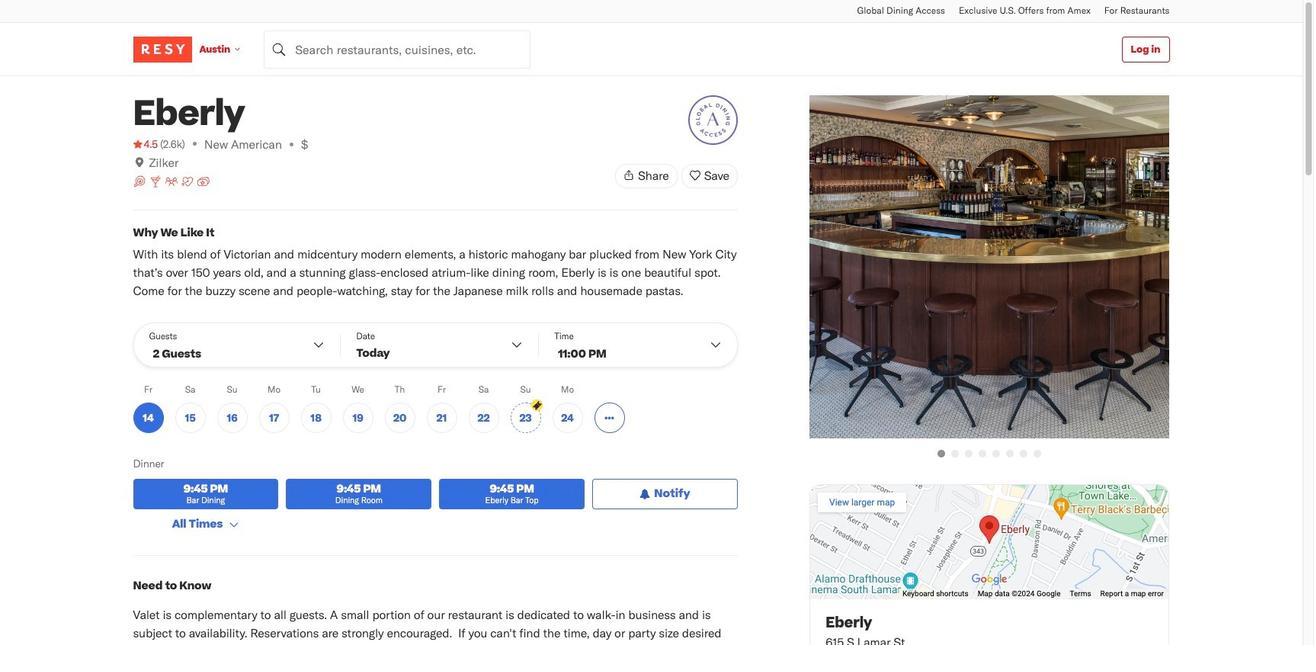Task type: describe. For each thing, give the bounding box(es) containing it.
june 23, 2024. has event. image
[[531, 400, 543, 411]]

Search restaurants, cuisines, etc. text field
[[264, 30, 531, 68]]



Task type: locate. For each thing, give the bounding box(es) containing it.
4.5 out of 5 stars image
[[133, 136, 158, 152]]

None field
[[264, 30, 531, 68]]



Task type: vqa. For each thing, say whether or not it's contained in the screenshot.
field
yes



